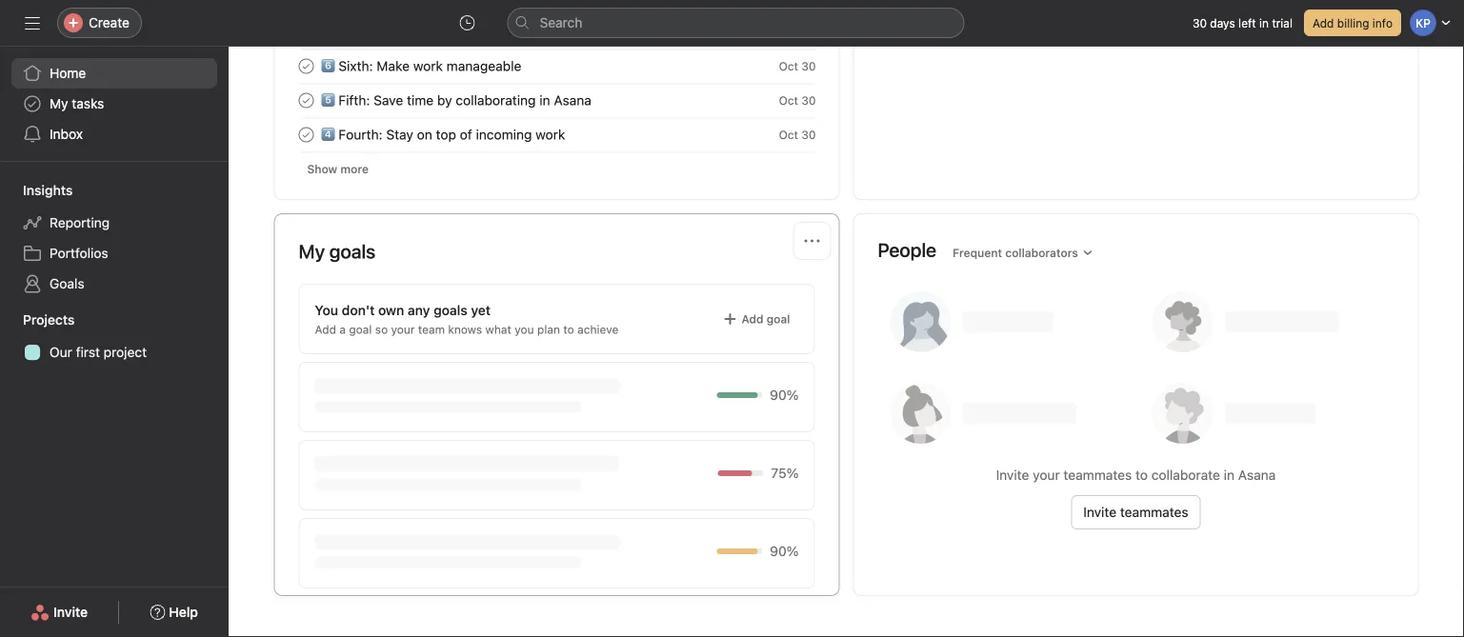 Task type: locate. For each thing, give the bounding box(es) containing it.
3 completed checkbox from the top
[[295, 123, 318, 146]]

0 vertical spatial completed image
[[295, 55, 318, 78]]

2 vertical spatial oct 30 button
[[779, 128, 816, 141]]

2 completed image from the top
[[295, 89, 318, 112]]

1 vertical spatial oct
[[779, 94, 798, 107]]

asana right collaborate
[[1238, 467, 1276, 483]]

1 completed image from the top
[[295, 55, 318, 78]]

show
[[307, 162, 337, 176]]

3 oct from the top
[[779, 128, 798, 141]]

projects button
[[0, 311, 75, 330]]

1 vertical spatial invite
[[1083, 504, 1116, 520]]

create button
[[57, 8, 142, 38]]

team
[[418, 323, 445, 336]]

0 vertical spatial oct 30
[[779, 60, 816, 73]]

oct 30
[[779, 60, 816, 73], [779, 94, 816, 107], [779, 128, 816, 141]]

invite your teammates to collaborate in asana
[[996, 467, 1276, 483]]

goals
[[50, 276, 84, 291]]

0 horizontal spatial work
[[413, 58, 443, 74]]

completed image left 6️⃣
[[295, 55, 318, 78]]

in right collaborating
[[539, 92, 550, 108]]

75%
[[771, 465, 799, 481]]

what
[[485, 323, 511, 336]]

time
[[407, 92, 434, 108]]

teammates up invite teammates
[[1063, 467, 1132, 483]]

to right plan
[[563, 323, 574, 336]]

left
[[1238, 16, 1256, 30]]

0 vertical spatial in
[[1259, 16, 1269, 30]]

1 completed checkbox from the top
[[295, 55, 318, 78]]

add
[[1313, 16, 1334, 30], [742, 312, 763, 326], [315, 323, 336, 336]]

portfolios link
[[11, 238, 217, 269]]

our first project link
[[11, 337, 217, 368]]

by
[[437, 92, 452, 108]]

oct 30 button
[[779, 60, 816, 73], [779, 94, 816, 107], [779, 128, 816, 141]]

history image
[[460, 15, 475, 30]]

billing
[[1337, 16, 1369, 30]]

2 90% from the top
[[770, 543, 799, 559]]

show more button
[[299, 156, 377, 182]]

to up invite teammates
[[1135, 467, 1148, 483]]

0 horizontal spatial invite
[[53, 604, 88, 620]]

you don't own any goals yet add a goal so your team knows what you plan to achieve
[[315, 302, 619, 336]]

sixth:
[[338, 58, 373, 74]]

stay
[[386, 126, 413, 142]]

inbox link
[[11, 119, 217, 150]]

teammates
[[1063, 467, 1132, 483], [1120, 504, 1188, 520]]

2 oct from the top
[[779, 94, 798, 107]]

oct 30 button for asana
[[779, 94, 816, 107]]

work right incoming
[[536, 126, 565, 142]]

add goal
[[742, 312, 790, 326]]

completed image
[[295, 55, 318, 78], [295, 89, 318, 112]]

inbox
[[50, 126, 83, 142]]

my
[[50, 96, 68, 111]]

4️⃣ fourth: stay on top of incoming work
[[321, 126, 565, 142]]

invite
[[996, 467, 1029, 483], [1083, 504, 1116, 520], [53, 604, 88, 620]]

completed checkbox for 6️⃣
[[295, 55, 318, 78]]

plan
[[537, 323, 560, 336]]

info
[[1372, 16, 1393, 30]]

frequent collaborators button
[[944, 240, 1102, 266]]

any
[[408, 302, 430, 318]]

goal inside you don't own any goals yet add a goal so your team knows what you plan to achieve
[[349, 323, 372, 336]]

2 horizontal spatial add
[[1313, 16, 1334, 30]]

0 vertical spatial asana
[[554, 92, 591, 108]]

global element
[[0, 47, 229, 161]]

2 oct 30 from the top
[[779, 94, 816, 107]]

your
[[391, 323, 415, 336], [1033, 467, 1060, 483]]

1 oct from the top
[[779, 60, 798, 73]]

1 horizontal spatial your
[[1033, 467, 1060, 483]]

goal inside add goal button
[[767, 312, 790, 326]]

you
[[515, 323, 534, 336]]

0 vertical spatial your
[[391, 323, 415, 336]]

0 vertical spatial invite
[[996, 467, 1029, 483]]

reporting
[[50, 215, 110, 231]]

2 vertical spatial oct 30
[[779, 128, 816, 141]]

1 vertical spatial oct 30
[[779, 94, 816, 107]]

my goals
[[299, 240, 375, 262]]

projects
[[23, 312, 75, 328]]

top
[[436, 126, 456, 142]]

of
[[460, 126, 472, 142]]

3 oct 30 button from the top
[[779, 128, 816, 141]]

6️⃣
[[321, 58, 335, 74]]

Completed checkbox
[[295, 55, 318, 78], [295, 89, 318, 112], [295, 123, 318, 146]]

in right collaborate
[[1224, 467, 1235, 483]]

in right left
[[1259, 16, 1269, 30]]

work right 'make'
[[413, 58, 443, 74]]

0 vertical spatial to
[[563, 323, 574, 336]]

asana
[[554, 92, 591, 108], [1238, 467, 1276, 483]]

completed checkbox for 4️⃣
[[295, 123, 318, 146]]

2 completed checkbox from the top
[[295, 89, 318, 112]]

6️⃣ sixth: make work manageable
[[321, 58, 521, 74]]

1 vertical spatial asana
[[1238, 467, 1276, 483]]

2 horizontal spatial invite
[[1083, 504, 1116, 520]]

0 vertical spatial teammates
[[1063, 467, 1132, 483]]

1 vertical spatial 90%
[[770, 543, 799, 559]]

insights
[[23, 182, 73, 198]]

30
[[1192, 16, 1207, 30], [801, 60, 816, 73], [801, 94, 816, 107], [801, 128, 816, 141]]

oct
[[779, 60, 798, 73], [779, 94, 798, 107], [779, 128, 798, 141]]

home
[[50, 65, 86, 81]]

2 oct 30 button from the top
[[779, 94, 816, 107]]

1 horizontal spatial invite
[[996, 467, 1029, 483]]

insights element
[[0, 173, 229, 303]]

5️⃣ fifth: save time by collaborating in asana
[[321, 92, 591, 108]]

0 vertical spatial 90%
[[770, 387, 799, 403]]

add billing info button
[[1304, 10, 1401, 36]]

1 horizontal spatial add
[[742, 312, 763, 326]]

actions image
[[804, 233, 820, 249]]

completed image left 5️⃣
[[295, 89, 318, 112]]

3 oct 30 from the top
[[779, 128, 816, 141]]

0 horizontal spatial goal
[[349, 323, 372, 336]]

1 horizontal spatial to
[[1135, 467, 1148, 483]]

0 vertical spatial completed checkbox
[[295, 55, 318, 78]]

90% down 75%
[[770, 543, 799, 559]]

90% up 75%
[[770, 387, 799, 403]]

0 horizontal spatial add
[[315, 323, 336, 336]]

0 vertical spatial oct 30 button
[[779, 60, 816, 73]]

completed checkbox left 6️⃣
[[295, 55, 318, 78]]

1 vertical spatial teammates
[[1120, 504, 1188, 520]]

2 vertical spatial in
[[1224, 467, 1235, 483]]

oct 30 for asana
[[779, 94, 816, 107]]

collaborating
[[456, 92, 536, 108]]

work
[[413, 58, 443, 74], [536, 126, 565, 142]]

completed checkbox left 5️⃣
[[295, 89, 318, 112]]

1 vertical spatial completed image
[[295, 89, 318, 112]]

add goal button
[[714, 306, 799, 332]]

help
[[169, 604, 198, 620]]

projects element
[[0, 303, 229, 371]]

asana right collaborating
[[554, 92, 591, 108]]

30 for 6️⃣ sixth: make work manageable
[[801, 60, 816, 73]]

manageable
[[446, 58, 521, 74]]

2 vertical spatial completed checkbox
[[295, 123, 318, 146]]

1 horizontal spatial asana
[[1238, 467, 1276, 483]]

goals
[[434, 302, 467, 318]]

2 horizontal spatial in
[[1259, 16, 1269, 30]]

1 horizontal spatial goal
[[767, 312, 790, 326]]

2 vertical spatial oct
[[779, 128, 798, 141]]

1 vertical spatial in
[[539, 92, 550, 108]]

1 vertical spatial completed checkbox
[[295, 89, 318, 112]]

1 vertical spatial to
[[1135, 467, 1148, 483]]

90%
[[770, 387, 799, 403], [770, 543, 799, 559]]

1 oct 30 button from the top
[[779, 60, 816, 73]]

teammates down invite your teammates to collaborate in asana
[[1120, 504, 1188, 520]]

0 vertical spatial oct
[[779, 60, 798, 73]]

so
[[375, 323, 388, 336]]

save
[[374, 92, 403, 108]]

oct for asana
[[779, 94, 798, 107]]

in
[[1259, 16, 1269, 30], [539, 92, 550, 108], [1224, 467, 1235, 483]]

1 horizontal spatial work
[[536, 126, 565, 142]]

2 vertical spatial invite
[[53, 604, 88, 620]]

knows
[[448, 323, 482, 336]]

0 horizontal spatial your
[[391, 323, 415, 336]]

completed checkbox left the 4️⃣
[[295, 123, 318, 146]]

1 vertical spatial oct 30 button
[[779, 94, 816, 107]]

0 horizontal spatial to
[[563, 323, 574, 336]]

invite inside button
[[1083, 504, 1116, 520]]

invite inside button
[[53, 604, 88, 620]]

1 horizontal spatial in
[[1224, 467, 1235, 483]]

home link
[[11, 58, 217, 89]]



Task type: describe. For each thing, give the bounding box(es) containing it.
0 horizontal spatial in
[[539, 92, 550, 108]]

invite button
[[18, 595, 100, 630]]

search list box
[[507, 8, 964, 38]]

our
[[50, 344, 72, 360]]

4️⃣
[[321, 126, 335, 142]]

30 for 4️⃣ fourth: stay on top of incoming work
[[801, 128, 816, 141]]

0 horizontal spatial asana
[[554, 92, 591, 108]]

add for add goal
[[742, 312, 763, 326]]

add billing info
[[1313, 16, 1393, 30]]

collaborators
[[1005, 246, 1078, 260]]

frequent
[[953, 246, 1002, 260]]

don't
[[342, 302, 375, 318]]

days
[[1210, 16, 1235, 30]]

0 vertical spatial work
[[413, 58, 443, 74]]

fifth:
[[338, 92, 370, 108]]

show more
[[307, 162, 369, 176]]

a
[[339, 323, 346, 336]]

5️⃣
[[321, 92, 335, 108]]

own
[[378, 302, 404, 318]]

invite for invite your teammates to collaborate in asana
[[996, 467, 1029, 483]]

insights button
[[0, 181, 73, 200]]

teammates inside button
[[1120, 504, 1188, 520]]

fourth:
[[338, 126, 383, 142]]

make
[[377, 58, 410, 74]]

our first project
[[50, 344, 147, 360]]

create
[[89, 15, 129, 30]]

first
[[76, 344, 100, 360]]

search
[[540, 15, 582, 30]]

your inside you don't own any goals yet add a goal so your team knows what you plan to achieve
[[391, 323, 415, 336]]

yet
[[471, 302, 491, 318]]

my tasks link
[[11, 89, 217, 119]]

hide sidebar image
[[25, 15, 40, 30]]

oct for work
[[779, 128, 798, 141]]

invite teammates button
[[1071, 495, 1201, 530]]

30 for 5️⃣ fifth: save time by collaborating in asana
[[801, 94, 816, 107]]

1 oct 30 from the top
[[779, 60, 816, 73]]

add inside you don't own any goals yet add a goal so your team knows what you plan to achieve
[[315, 323, 336, 336]]

tasks
[[72, 96, 104, 111]]

search button
[[507, 8, 964, 38]]

achieve
[[577, 323, 619, 336]]

my tasks
[[50, 96, 104, 111]]

goals link
[[11, 269, 217, 299]]

1 90% from the top
[[770, 387, 799, 403]]

30 days left in trial
[[1192, 16, 1293, 30]]

invite teammates
[[1083, 504, 1188, 520]]

incoming
[[476, 126, 532, 142]]

to inside you don't own any goals yet add a goal so your team knows what you plan to achieve
[[563, 323, 574, 336]]

invite for invite teammates
[[1083, 504, 1116, 520]]

oct 30 button for work
[[779, 128, 816, 141]]

completed checkbox for 5️⃣
[[295, 89, 318, 112]]

more
[[340, 162, 369, 176]]

you
[[315, 302, 338, 318]]

completed image
[[295, 123, 318, 146]]

on
[[417, 126, 432, 142]]

reporting link
[[11, 208, 217, 238]]

completed image for 5️⃣
[[295, 89, 318, 112]]

collaborate
[[1151, 467, 1220, 483]]

completed image for 6️⃣
[[295, 55, 318, 78]]

frequent collaborators
[[953, 246, 1078, 260]]

people
[[878, 239, 936, 261]]

1 vertical spatial work
[[536, 126, 565, 142]]

project
[[104, 344, 147, 360]]

oct 30 for work
[[779, 128, 816, 141]]

trial
[[1272, 16, 1293, 30]]

help button
[[137, 595, 210, 630]]

1 vertical spatial your
[[1033, 467, 1060, 483]]

add for add billing info
[[1313, 16, 1334, 30]]

portfolios
[[50, 245, 108, 261]]



Task type: vqa. For each thing, say whether or not it's contained in the screenshot.
People
yes



